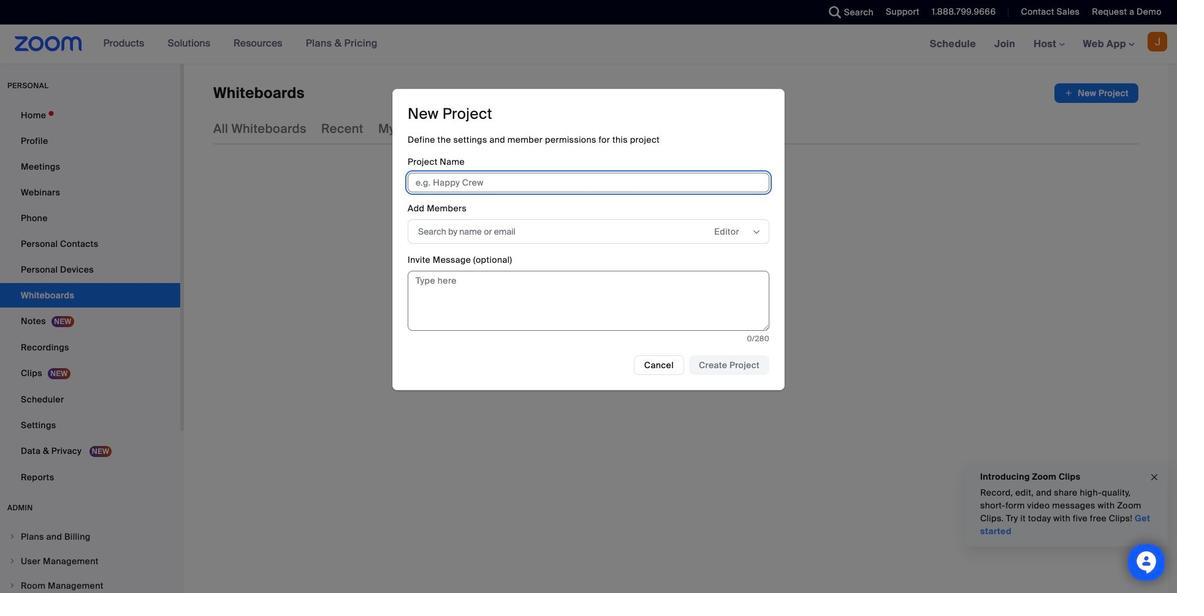 Task type: describe. For each thing, give the bounding box(es) containing it.
tabs of all whiteboard page tab list
[[213, 113, 749, 145]]

personal menu menu
[[0, 103, 180, 491]]

admin menu menu
[[0, 525, 180, 594]]

Search by name or email,Search by name or email text field
[[418, 223, 689, 241]]

add image
[[644, 266, 652, 278]]

Invite Message (optional) text field
[[408, 271, 770, 331]]



Task type: vqa. For each thing, say whether or not it's contained in the screenshot.
Zoom Logo
no



Task type: locate. For each thing, give the bounding box(es) containing it.
product information navigation
[[94, 25, 387, 64]]

close image
[[1150, 471, 1159, 485]]

heading
[[408, 104, 492, 123]]

banner
[[0, 25, 1177, 64]]

meetings navigation
[[921, 25, 1177, 64]]

dialog
[[392, 89, 785, 391]]

e.g. Happy Crew text field
[[408, 173, 770, 193]]

add image
[[1065, 87, 1073, 99]]



